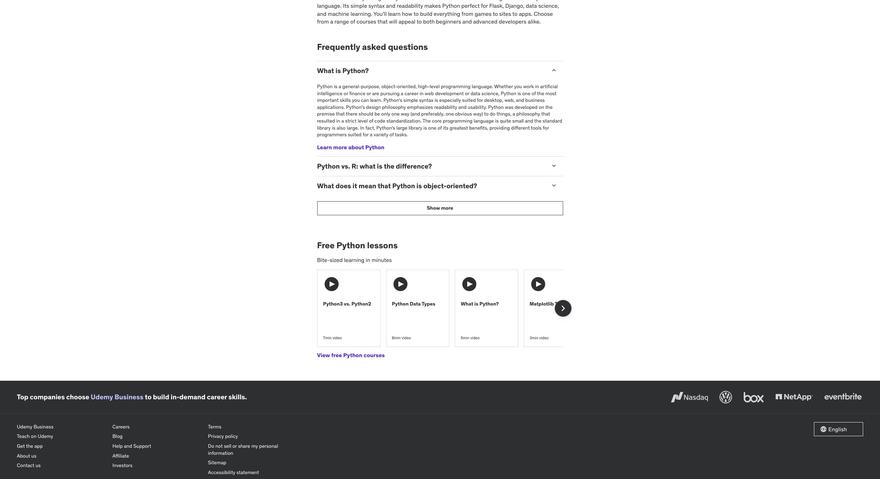 Task type: locate. For each thing, give the bounding box(es) containing it.
learn.
[[370, 97, 382, 103]]

are
[[372, 90, 379, 97]]

vs. for python
[[341, 162, 350, 170]]

0 horizontal spatial language.
[[317, 2, 342, 9]]

1 horizontal spatial business
[[115, 393, 143, 401]]

object- down python vs. r: what is the difference? dropdown button
[[424, 182, 447, 190]]

1 horizontal spatial python?
[[480, 301, 499, 307]]

help and support link
[[112, 442, 202, 451]]

it
[[353, 182, 357, 190]]

tools
[[531, 125, 542, 131]]

1 vertical spatial you
[[352, 97, 360, 103]]

to up perfect at the right top of the page
[[469, 0, 474, 1]]

in left minutes
[[366, 257, 370, 264]]

and up makes
[[432, 0, 442, 1]]

0 horizontal spatial object-
[[382, 83, 397, 90]]

on inside 'python is a general-purpose, object-oriented, high-level programming language. whether you work in artificial intelligence or finance or are pursuing a career in web development or data science, python is one of the most important skills you can learn. python's simple syntax is especially suited for desktop, web, and business applications. python's design philosophy emphasizes readability and usability. python was developed on the premise that there should be only one way (and preferably, one obvious way) to do things, a philosophy that resulted in a strict level of code standardization. the core programming language is quite small and the standard library is also large. in fact, python's large library is one of its greatest benefits, providing different tools for programmers suited for a variety of tasks.'
[[539, 104, 544, 110]]

terms link
[[208, 422, 298, 432]]

small image
[[551, 182, 558, 189], [820, 426, 827, 433]]

0 horizontal spatial business
[[34, 424, 54, 430]]

applications.
[[317, 104, 345, 110]]

simple up emphasizes
[[404, 97, 418, 103]]

udemy up app
[[38, 433, 53, 440]]

is inside the carousel 'element'
[[475, 301, 479, 307]]

0 horizontal spatial readability
[[397, 2, 423, 9]]

learn more about python
[[317, 144, 385, 151]]

video for python?
[[470, 336, 480, 341]]

1 horizontal spatial from
[[462, 10, 473, 17]]

suited up usability.
[[462, 97, 476, 103]]

the right get
[[26, 443, 33, 449]]

0 horizontal spatial you
[[352, 97, 360, 103]]

what left 'does'
[[317, 182, 334, 190]]

python's up there
[[346, 104, 365, 110]]

udemy business teach on udemy get the app about us contact us
[[17, 424, 54, 469]]

1 vertical spatial simple
[[404, 97, 418, 103]]

1 horizontal spatial you
[[514, 83, 522, 90]]

career down oriented,
[[405, 90, 419, 97]]

do not sell or share my personal information button
[[208, 442, 298, 458]]

0 horizontal spatial science,
[[482, 90, 500, 97]]

matplotlib tutorial
[[530, 301, 573, 307]]

show
[[427, 205, 440, 211]]

language. down take
[[317, 2, 342, 9]]

science, inside take one of udemy's range of python courses and learn how to code using this incredibly useful language. its simple syntax and readability makes python perfect for flask, django, data science, and machine learning. you'll learn how to build everything from games to sites to apps. choose from a range of courses that will appeal to both beginners and advanced developers alike.
[[539, 2, 559, 9]]

what up 5min
[[461, 301, 473, 307]]

readability
[[397, 2, 423, 9], [434, 104, 457, 110]]

0 vertical spatial career
[[405, 90, 419, 97]]

level
[[430, 83, 440, 90], [358, 118, 368, 124]]

on right teach
[[31, 433, 36, 440]]

a left general-
[[339, 83, 341, 90]]

0 vertical spatial python's
[[384, 97, 402, 103]]

0 vertical spatial language.
[[317, 2, 342, 9]]

0 horizontal spatial how
[[402, 10, 412, 17]]

science, up desktop, in the top right of the page
[[482, 90, 500, 97]]

the inside udemy business teach on udemy get the app about us contact us
[[26, 443, 33, 449]]

0 horizontal spatial range
[[335, 18, 349, 25]]

us right contact on the bottom of page
[[36, 463, 41, 469]]

1 horizontal spatial syntax
[[419, 97, 434, 103]]

the down "most"
[[546, 104, 553, 110]]

more for show
[[441, 205, 453, 211]]

science, down useful
[[539, 2, 559, 9]]

1 horizontal spatial readability
[[434, 104, 457, 110]]

sell
[[224, 443, 231, 449]]

library down resulted
[[317, 125, 331, 131]]

0 vertical spatial science,
[[539, 2, 559, 9]]

help
[[112, 443, 123, 449]]

1 vertical spatial data
[[471, 90, 480, 97]]

for
[[481, 2, 488, 9], [477, 97, 483, 103], [543, 125, 549, 131], [363, 132, 369, 138]]

share
[[238, 443, 250, 449]]

1 horizontal spatial philosophy
[[517, 111, 540, 117]]

python's down pursuing
[[384, 97, 402, 103]]

1 horizontal spatial what is python?
[[461, 301, 499, 307]]

level up web
[[430, 83, 440, 90]]

0 vertical spatial object-
[[382, 83, 397, 90]]

desktop,
[[484, 97, 503, 103]]

1 horizontal spatial language.
[[472, 83, 493, 90]]

0 vertical spatial more
[[333, 144, 347, 151]]

0 horizontal spatial udemy
[[17, 424, 32, 430]]

0 vertical spatial what
[[317, 67, 334, 75]]

and right help
[[124, 443, 132, 449]]

vs. for python3
[[344, 301, 350, 307]]

what is python?
[[317, 67, 369, 75], [461, 301, 499, 307]]

especially
[[439, 97, 461, 103]]

1 vertical spatial build
[[153, 393, 169, 401]]

top
[[17, 393, 28, 401]]

0 vertical spatial how
[[457, 0, 468, 1]]

one right take
[[330, 0, 340, 1]]

0 vertical spatial udemy
[[91, 393, 113, 401]]

providing
[[490, 125, 510, 131]]

video right the 7min
[[333, 336, 342, 341]]

1 video from the left
[[333, 336, 342, 341]]

that
[[378, 18, 388, 25], [336, 111, 345, 117], [541, 111, 550, 117], [378, 182, 391, 190]]

us right about
[[31, 453, 36, 459]]

you left work
[[514, 83, 522, 90]]

get
[[17, 443, 25, 449]]

language. inside take one of udemy's range of python courses and learn how to code using this incredibly useful language. its simple syntax and readability makes python perfect for flask, django, data science, and machine learning. you'll learn how to build everything from games to sites to apps. choose from a range of courses that will appeal to both beginners and advanced developers alike.
[[317, 2, 342, 9]]

data inside take one of udemy's range of python courses and learn how to code using this incredibly useful language. its simple syntax and readability makes python perfect for flask, django, data science, and machine learning. you'll learn how to build everything from games to sites to apps. choose from a range of courses that will appeal to both beginners and advanced developers alike.
[[526, 2, 537, 9]]

0 vertical spatial suited
[[462, 97, 476, 103]]

accessibility statement link
[[208, 468, 298, 478]]

0 vertical spatial programming
[[441, 83, 471, 90]]

not
[[215, 443, 223, 449]]

1 horizontal spatial on
[[539, 104, 544, 110]]

1 vertical spatial on
[[31, 433, 36, 440]]

2 library from the left
[[409, 125, 422, 131]]

syntax down web
[[419, 97, 434, 103]]

python down difference?
[[392, 182, 415, 190]]

0 horizontal spatial simple
[[351, 2, 367, 9]]

science, inside 'python is a general-purpose, object-oriented, high-level programming language. whether you work in artificial intelligence or finance or are pursuing a career in web development or data science, python is one of the most important skills you can learn. python's simple syntax is especially suited for desktop, web, and business applications. python's design philosophy emphasizes readability and usability. python was developed on the premise that there should be only one way (and preferably, one obvious way) to do things, a philosophy that resulted in a strict level of code standardization. the core programming language is quite small and the standard library is also large. in fact, python's large library is one of its greatest benefits, providing different tools for programmers suited for a variety of tasks.'
[[482, 90, 500, 97]]

2 vertical spatial udemy
[[38, 433, 53, 440]]

skills.
[[229, 393, 247, 401]]

1 horizontal spatial object-
[[424, 182, 447, 190]]

from down perfect at the right top of the page
[[462, 10, 473, 17]]

volkswagen image
[[718, 390, 734, 405]]

4 video from the left
[[539, 336, 549, 341]]

2 vertical spatial what
[[461, 301, 473, 307]]

video right 5min
[[470, 336, 480, 341]]

language. up desktop, in the top right of the page
[[472, 83, 493, 90]]

us
[[31, 453, 36, 459], [36, 463, 41, 469]]

0 horizontal spatial level
[[358, 118, 368, 124]]

0 horizontal spatial code
[[375, 118, 385, 124]]

business
[[525, 97, 545, 103]]

learn
[[443, 0, 456, 1], [388, 10, 401, 17]]

apps.
[[519, 10, 533, 17]]

alike.
[[528, 18, 541, 25]]

career
[[405, 90, 419, 97], [207, 393, 227, 401]]

0 horizontal spatial syntax
[[369, 2, 385, 9]]

difference?
[[396, 162, 432, 170]]

1 horizontal spatial how
[[457, 0, 468, 1]]

learn up the will
[[388, 10, 401, 17]]

vs. left 'python2'
[[344, 301, 350, 307]]

1 vertical spatial more
[[441, 205, 453, 211]]

web,
[[505, 97, 515, 103]]

3min video
[[530, 336, 549, 341]]

0 horizontal spatial data
[[471, 90, 480, 97]]

more inside button
[[441, 205, 453, 211]]

syntax inside take one of udemy's range of python courses and learn how to code using this incredibly useful language. its simple syntax and readability makes python perfect for flask, django, data science, and machine learning. you'll learn how to build everything from games to sites to apps. choose from a range of courses that will appeal to both beginners and advanced developers alike.
[[369, 2, 385, 9]]

programming up development
[[441, 83, 471, 90]]

vs. inside the carousel 'element'
[[344, 301, 350, 307]]

business up careers
[[115, 393, 143, 401]]

you down finance in the top left of the page
[[352, 97, 360, 103]]

1 horizontal spatial small image
[[820, 426, 827, 433]]

(and
[[411, 111, 420, 117]]

1 vertical spatial philosophy
[[517, 111, 540, 117]]

science,
[[539, 2, 559, 9], [482, 90, 500, 97]]

how up 'appeal'
[[402, 10, 412, 17]]

small
[[512, 118, 524, 124]]

0 vertical spatial code
[[475, 0, 488, 1]]

code up perfect at the right top of the page
[[475, 0, 488, 1]]

readability down the especially
[[434, 104, 457, 110]]

video for types
[[402, 336, 411, 341]]

0 vertical spatial udemy business link
[[91, 393, 143, 401]]

1 vertical spatial udemy
[[17, 424, 32, 430]]

1 library from the left
[[317, 125, 331, 131]]

0 horizontal spatial what is python?
[[317, 67, 369, 75]]

1 vertical spatial small image
[[551, 162, 558, 169]]

1 horizontal spatial data
[[526, 2, 537, 9]]

frequently
[[317, 42, 360, 53]]

whether
[[494, 83, 513, 90]]

what for the what does it mean that python is object-oriented? dropdown button
[[317, 182, 334, 190]]

more down programmers
[[333, 144, 347, 151]]

syntax up 'you'll' at top
[[369, 2, 385, 9]]

1 vertical spatial from
[[317, 18, 329, 25]]

is down the the
[[424, 125, 427, 131]]

0 vertical spatial on
[[539, 104, 544, 110]]

1 vertical spatial python's
[[346, 104, 365, 110]]

small image for what is python?
[[551, 67, 558, 74]]

that inside take one of udemy's range of python courses and learn how to code using this incredibly useful language. its simple syntax and readability makes python perfect for flask, django, data science, and machine learning. you'll learn how to build everything from games to sites to apps. choose from a range of courses that will appeal to both beginners and advanced developers alike.
[[378, 18, 388, 25]]

box image
[[742, 390, 766, 405]]

about
[[348, 144, 364, 151]]

1 horizontal spatial level
[[430, 83, 440, 90]]

python down variety
[[365, 144, 385, 151]]

video right 3min
[[539, 336, 549, 341]]

range up 'you'll' at top
[[370, 0, 385, 1]]

1 vertical spatial suited
[[348, 132, 362, 138]]

1 vertical spatial level
[[358, 118, 368, 124]]

netapp image
[[774, 390, 815, 405]]

0 horizontal spatial suited
[[348, 132, 362, 138]]

large
[[397, 125, 408, 131]]

2 small image from the top
[[551, 162, 558, 169]]

from down machine
[[317, 18, 329, 25]]

be
[[375, 111, 380, 117]]

udemy
[[91, 393, 113, 401], [17, 424, 32, 430], [38, 433, 53, 440]]

in
[[535, 83, 539, 90], [420, 90, 424, 97], [336, 118, 340, 124], [366, 257, 370, 264]]

and up the tools
[[525, 118, 533, 124]]

syntax
[[369, 2, 385, 9], [419, 97, 434, 103]]

1 vertical spatial programming
[[443, 118, 473, 124]]

data down incredibly
[[526, 2, 537, 9]]

frequently asked questions
[[317, 42, 428, 53]]

of left 'tasks.'
[[390, 132, 394, 138]]

1 vertical spatial what
[[317, 182, 334, 190]]

suited down large.
[[348, 132, 362, 138]]

suited
[[462, 97, 476, 103], [348, 132, 362, 138]]

teach on udemy link
[[17, 432, 107, 442]]

affiliate
[[112, 453, 129, 459]]

0 vertical spatial range
[[370, 0, 385, 1]]

7min
[[323, 336, 332, 341]]

small image for python vs. r: what is the difference?
[[551, 162, 558, 169]]

0 vertical spatial small image
[[551, 67, 558, 74]]

code inside 'python is a general-purpose, object-oriented, high-level programming language. whether you work in artificial intelligence or finance or are pursuing a career in web development or data science, python is one of the most important skills you can learn. python's simple syntax is especially suited for desktop, web, and business applications. python's design philosophy emphasizes readability and usability. python was developed on the premise that there should be only one way (and preferably, one obvious way) to do things, a philosophy that resulted in a strict level of code standardization. the core programming language is quite small and the standard library is also large. in fact, python's large library is one of its greatest benefits, providing different tools for programmers suited for a variety of tasks.'
[[375, 118, 385, 124]]

things,
[[497, 111, 512, 117]]

different
[[511, 125, 530, 131]]

8min video
[[392, 336, 411, 341]]

python left data
[[392, 301, 409, 307]]

1 vertical spatial syntax
[[419, 97, 434, 103]]

advanced
[[473, 18, 498, 25]]

1 vertical spatial what is python?
[[461, 301, 499, 307]]

0 vertical spatial python?
[[343, 67, 369, 75]]

0 vertical spatial business
[[115, 393, 143, 401]]

and up 'you'll' at top
[[386, 2, 396, 9]]

app
[[34, 443, 43, 449]]

bite-
[[317, 257, 330, 264]]

there
[[346, 111, 358, 117]]

a up small
[[513, 111, 515, 117]]

1 horizontal spatial more
[[441, 205, 453, 211]]

data up usability.
[[471, 90, 480, 97]]

3 video from the left
[[470, 336, 480, 341]]

small image inside english button
[[820, 426, 827, 433]]

do
[[490, 111, 496, 117]]

learn
[[317, 144, 332, 151]]

syntax inside 'python is a general-purpose, object-oriented, high-level programming language. whether you work in artificial intelligence or finance or are pursuing a career in web development or data science, python is one of the most important skills you can learn. python's simple syntax is especially suited for desktop, web, and business applications. python's design philosophy emphasizes readability and usability. python was developed on the premise that there should be only one way (and preferably, one obvious way) to do things, a philosophy that resulted in a strict level of code standardization. the core programming language is quite small and the standard library is also large. in fact, python's large library is one of its greatest benefits, providing different tools for programmers suited for a variety of tasks.'
[[419, 97, 434, 103]]

0 vertical spatial us
[[31, 453, 36, 459]]

what does it mean that python is object-oriented? button
[[317, 182, 545, 190]]

python's up variety
[[376, 125, 395, 131]]

its
[[343, 2, 349, 9]]

1 horizontal spatial simple
[[404, 97, 418, 103]]

asked
[[362, 42, 386, 53]]

tasks.
[[395, 132, 408, 138]]

philosophy down developed
[[517, 111, 540, 117]]

1 vertical spatial readability
[[434, 104, 457, 110]]

2 video from the left
[[402, 336, 411, 341]]

what
[[360, 162, 376, 170]]

0 horizontal spatial library
[[317, 125, 331, 131]]

in
[[360, 125, 364, 131]]

0 vertical spatial syntax
[[369, 2, 385, 9]]

udemy business link up get the app link
[[17, 422, 107, 432]]

object- up pursuing
[[382, 83, 397, 90]]

simple
[[351, 2, 367, 9], [404, 97, 418, 103]]

0 vertical spatial level
[[430, 83, 440, 90]]

0 horizontal spatial on
[[31, 433, 36, 440]]

build inside take one of udemy's range of python courses and learn how to code using this incredibly useful language. its simple syntax and readability makes python perfect for flask, django, data science, and machine learning. you'll learn how to build everything from games to sites to apps. choose from a range of courses that will appeal to both beginners and advanced developers alike.
[[420, 10, 433, 17]]

benefits,
[[469, 125, 488, 131]]

udemy up teach
[[17, 424, 32, 430]]

learning.
[[351, 10, 372, 17]]

0 vertical spatial vs.
[[341, 162, 350, 170]]

python right free
[[343, 352, 363, 359]]

was
[[505, 104, 514, 110]]

1 horizontal spatial science,
[[539, 2, 559, 9]]

that up the standard
[[541, 111, 550, 117]]

0 horizontal spatial philosophy
[[382, 104, 406, 110]]

on down business
[[539, 104, 544, 110]]

1 horizontal spatial career
[[405, 90, 419, 97]]

of left its
[[438, 125, 442, 131]]

for inside take one of udemy's range of python courses and learn how to code using this incredibly useful language. its simple syntax and readability makes python perfect for flask, django, data science, and machine learning. you'll learn how to build everything from games to sites to apps. choose from a range of courses that will appeal to both beginners and advanced developers alike.
[[481, 2, 488, 9]]

more for learn
[[333, 144, 347, 151]]

2 horizontal spatial udemy
[[91, 393, 113, 401]]

1 small image from the top
[[551, 67, 558, 74]]

1 vertical spatial learn
[[388, 10, 401, 17]]

vs. left r:
[[341, 162, 350, 170]]

and
[[432, 0, 442, 1], [386, 2, 396, 9], [317, 10, 327, 17], [463, 18, 472, 25], [516, 97, 524, 103], [459, 104, 467, 110], [525, 118, 533, 124], [124, 443, 132, 449]]

a down machine
[[330, 18, 333, 25]]

1 vertical spatial us
[[36, 463, 41, 469]]

most
[[546, 90, 557, 97]]

1 horizontal spatial learn
[[443, 0, 456, 1]]

or left "are"
[[367, 90, 371, 97]]

business up app
[[34, 424, 54, 430]]

1 horizontal spatial udemy
[[38, 433, 53, 440]]

udemy business link
[[91, 393, 143, 401], [17, 422, 107, 432]]

video
[[333, 336, 342, 341], [402, 336, 411, 341], [470, 336, 480, 341], [539, 336, 549, 341]]

0 vertical spatial readability
[[397, 2, 423, 9]]

blog
[[112, 433, 123, 440]]

1 horizontal spatial library
[[409, 125, 422, 131]]

small image
[[551, 67, 558, 74], [551, 162, 558, 169]]

affiliate link
[[112, 451, 202, 461]]

1 vertical spatial object-
[[424, 182, 447, 190]]

udemy right choose
[[91, 393, 113, 401]]

0 horizontal spatial small image
[[551, 182, 558, 189]]

1 vertical spatial python?
[[480, 301, 499, 307]]



Task type: describe. For each thing, give the bounding box(es) containing it.
take
[[317, 0, 329, 1]]

1 horizontal spatial suited
[[462, 97, 476, 103]]

python3 vs. python2
[[323, 301, 371, 307]]

show more
[[427, 205, 453, 211]]

readability inside 'python is a general-purpose, object-oriented, high-level programming language. whether you work in artificial intelligence or finance or are pursuing a career in web development or data science, python is one of the most important skills you can learn. python's simple syntax is especially suited for desktop, web, and business applications. python's design philosophy emphasizes readability and usability. python was developed on the premise that there should be only one way (and preferably, one obvious way) to do things, a philosophy that resulted in a strict level of code standardization. the core programming language is quite small and the standard library is also large. in fact, python's large library is one of its greatest benefits, providing different tools for programmers suited for a variety of tasks.'
[[434, 104, 457, 110]]

intelligence
[[317, 90, 343, 97]]

high-
[[418, 83, 430, 90]]

show more button
[[317, 201, 563, 215]]

object- inside 'python is a general-purpose, object-oriented, high-level programming language. whether you work in artificial intelligence or finance or are pursuing a career in web development or data science, python is one of the most important skills you can learn. python's simple syntax is especially suited for desktop, web, and business applications. python's design philosophy emphasizes readability and usability. python was developed on the premise that there should be only one way (and preferably, one obvious way) to do things, a philosophy that resulted in a strict level of code standardization. the core programming language is quite small and the standard library is also large. in fact, python's large library is one of its greatest benefits, providing different tools for programmers suited for a variety of tasks.'
[[382, 83, 397, 90]]

on inside udemy business teach on udemy get the app about us contact us
[[31, 433, 36, 440]]

you'll
[[374, 10, 387, 17]]

python up web,
[[501, 90, 516, 97]]

questions
[[388, 42, 428, 53]]

is right what
[[377, 162, 383, 170]]

python up everything
[[442, 2, 460, 9]]

5min
[[461, 336, 470, 341]]

carousel element
[[317, 270, 587, 347]]

to up 'appeal'
[[414, 10, 419, 17]]

udemy's
[[347, 0, 369, 1]]

the up the tools
[[534, 118, 542, 124]]

in up also
[[336, 118, 340, 124]]

python down learn
[[317, 162, 340, 170]]

this
[[504, 0, 513, 1]]

personal
[[259, 443, 278, 449]]

of up its
[[341, 0, 346, 1]]

what for what is python? dropdown button
[[317, 67, 334, 75]]

in right work
[[535, 83, 539, 90]]

will
[[389, 18, 397, 25]]

and up developed
[[516, 97, 524, 103]]

0 horizontal spatial build
[[153, 393, 169, 401]]

standard
[[543, 118, 562, 124]]

choose
[[534, 10, 553, 17]]

2 vertical spatial python's
[[376, 125, 395, 131]]

appeal
[[399, 18, 416, 25]]

about
[[17, 453, 30, 459]]

is down frequently
[[336, 67, 341, 75]]

strict
[[345, 118, 357, 124]]

data inside 'python is a general-purpose, object-oriented, high-level programming language. whether you work in artificial intelligence or finance or are pursuing a career in web development or data science, python is one of the most important skills you can learn. python's simple syntax is especially suited for desktop, web, and business applications. python's design philosophy emphasizes readability and usability. python was developed on the premise that there should be only one way (and preferably, one obvious way) to do things, a philosophy that resulted in a strict level of code standardization. the core programming language is quite small and the standard library is also large. in fact, python's large library is one of its greatest benefits, providing different tools for programmers suited for a variety of tasks.'
[[471, 90, 480, 97]]

is down difference?
[[417, 182, 422, 190]]

python inside 'view free python courses' link
[[343, 352, 363, 359]]

free
[[317, 240, 335, 251]]

development
[[435, 90, 464, 97]]

should
[[359, 111, 373, 117]]

general-
[[342, 83, 361, 90]]

take one of udemy's range of python courses and learn how to code using this incredibly useful language. its simple syntax and readability makes python perfect for flask, django, data science, and machine learning. you'll learn how to build everything from games to sites to apps. choose from a range of courses that will appeal to both beginners and advanced developers alike.
[[317, 0, 559, 25]]

for down the standard
[[543, 125, 549, 131]]

1 vertical spatial courses
[[357, 18, 376, 25]]

mean
[[359, 182, 376, 190]]

business inside udemy business teach on udemy get the app about us contact us
[[34, 424, 54, 430]]

games
[[475, 10, 492, 17]]

the
[[423, 118, 431, 124]]

and down take
[[317, 10, 327, 17]]

python inside the carousel 'element'
[[392, 301, 409, 307]]

statement
[[237, 469, 259, 476]]

simple inside 'python is a general-purpose, object-oriented, high-level programming language. whether you work in artificial intelligence or finance or are pursuing a career in web development or data science, python is one of the most important skills you can learn. python's simple syntax is especially suited for desktop, web, and business applications. python's design philosophy emphasizes readability and usability. python was developed on the premise that there should be only one way (and preferably, one obvious way) to do things, a philosophy that resulted in a strict level of code standardization. the core programming language is quite small and the standard library is also large. in fact, python's large library is one of its greatest benefits, providing different tools for programmers suited for a variety of tasks.'
[[404, 97, 418, 103]]

premise
[[317, 111, 335, 117]]

or up skills
[[344, 90, 348, 97]]

that right 'mean'
[[378, 182, 391, 190]]

0 horizontal spatial from
[[317, 18, 329, 25]]

one left way
[[392, 111, 400, 117]]

django,
[[505, 2, 525, 9]]

beginners
[[436, 18, 461, 25]]

sitemap
[[208, 460, 226, 466]]

1 vertical spatial range
[[335, 18, 349, 25]]

get the app link
[[17, 442, 107, 451]]

1 horizontal spatial range
[[370, 0, 385, 1]]

the up business
[[537, 90, 544, 97]]

types
[[422, 301, 435, 307]]

video for python2
[[333, 336, 342, 341]]

tutorial
[[555, 301, 573, 307]]

perfect
[[462, 2, 480, 9]]

core
[[432, 118, 442, 124]]

python up learning at left bottom
[[337, 240, 365, 251]]

is up programmers
[[332, 125, 336, 131]]

python vs. r: what is the difference? button
[[317, 162, 545, 170]]

0 vertical spatial from
[[462, 10, 473, 17]]

web
[[425, 90, 434, 97]]

careers link
[[112, 422, 202, 432]]

one down the especially
[[446, 111, 454, 117]]

code inside take one of udemy's range of python courses and learn how to code using this incredibly useful language. its simple syntax and readability makes python perfect for flask, django, data science, and machine learning. you'll learn how to build everything from games to sites to apps. choose from a range of courses that will appeal to both beginners and advanced developers alike.
[[475, 0, 488, 1]]

a down fact, on the top of page
[[370, 132, 373, 138]]

what is python? inside the carousel 'element'
[[461, 301, 499, 307]]

of up business
[[532, 90, 536, 97]]

or up usability.
[[465, 90, 470, 97]]

minutes
[[372, 257, 392, 264]]

machine
[[328, 10, 349, 17]]

of down learning. at the top left of page
[[350, 18, 355, 25]]

language. inside 'python is a general-purpose, object-oriented, high-level programming language. whether you work in artificial intelligence or finance or are pursuing a career in web development or data science, python is one of the most important skills you can learn. python's simple syntax is especially suited for desktop, web, and business applications. python's design philosophy emphasizes readability and usability. python was developed on the premise that there should be only one way (and preferably, one obvious way) to do things, a philosophy that resulted in a strict level of code standardization. the core programming language is quite small and the standard library is also large. in fact, python's large library is one of its greatest benefits, providing different tools for programmers suited for a variety of tasks.'
[[472, 83, 493, 90]]

purpose,
[[361, 83, 380, 90]]

my
[[252, 443, 258, 449]]

what is python? button
[[317, 67, 545, 75]]

large.
[[347, 125, 359, 131]]

variety
[[374, 132, 388, 138]]

1 vertical spatial how
[[402, 10, 412, 17]]

for down in
[[363, 132, 369, 138]]

also
[[337, 125, 346, 131]]

or inside terms privacy policy do not sell or share my personal information sitemap accessibility statement
[[233, 443, 237, 449]]

skills
[[340, 97, 351, 103]]

finance
[[349, 90, 366, 97]]

python up 'appeal'
[[392, 0, 410, 1]]

one down core
[[428, 125, 437, 131]]

nasdaq image
[[669, 390, 710, 405]]

important
[[317, 97, 339, 103]]

is up providing
[[495, 118, 499, 124]]

the up what does it mean that python is object-oriented?
[[384, 162, 395, 170]]

is up developed
[[518, 90, 521, 97]]

python down desktop, in the top right of the page
[[488, 104, 504, 110]]

free
[[331, 352, 342, 359]]

support
[[133, 443, 151, 449]]

to inside 'python is a general-purpose, object-oriented, high-level programming language. whether you work in artificial intelligence or finance or are pursuing a career in web development or data science, python is one of the most important skills you can learn. python's simple syntax is especially suited for desktop, web, and business applications. python's design philosophy emphasizes readability and usability. python was developed on the premise that there should be only one way (and preferably, one obvious way) to do things, a philosophy that resulted in a strict level of code standardization. the core programming language is quite small and the standard library is also large. in fact, python's large library is one of its greatest benefits, providing different tools for programmers suited for a variety of tasks.'
[[484, 111, 489, 117]]

one inside take one of udemy's range of python courses and learn how to code using this incredibly useful language. its simple syntax and readability makes python perfect for flask, django, data science, and machine learning. you'll learn how to build everything from games to sites to apps. choose from a range of courses that will appeal to both beginners and advanced developers alike.
[[330, 0, 340, 1]]

for up usability.
[[477, 97, 483, 103]]

sitemap link
[[208, 458, 298, 468]]

python is a general-purpose, object-oriented, high-level programming language. whether you work in artificial intelligence or finance or are pursuing a career in web development or data science, python is one of the most important skills you can learn. python's simple syntax is especially suited for desktop, web, and business applications. python's design philosophy emphasizes readability and usability. python was developed on the premise that there should be only one way (and preferably, one obvious way) to do things, a philosophy that resulted in a strict level of code standardization. the core programming language is quite small and the standard library is also large. in fact, python's large library is one of its greatest benefits, providing different tools for programmers suited for a variety of tasks.
[[317, 83, 562, 138]]

teach
[[17, 433, 30, 440]]

next image
[[558, 303, 569, 314]]

demand
[[179, 393, 205, 401]]

0 vertical spatial courses
[[411, 0, 431, 1]]

learn more about python link
[[317, 144, 385, 151]]

python up intelligence
[[317, 83, 333, 90]]

free python lessons
[[317, 240, 398, 251]]

0 vertical spatial you
[[514, 83, 522, 90]]

of up fact, on the top of page
[[369, 118, 373, 124]]

a up also
[[341, 118, 344, 124]]

sized
[[330, 257, 343, 264]]

developed
[[515, 104, 538, 110]]

and up 'obvious'
[[459, 104, 467, 110]]

career inside 'python is a general-purpose, object-oriented, high-level programming language. whether you work in artificial intelligence or finance or are pursuing a career in web development or data science, python is one of the most important skills you can learn. python's simple syntax is especially suited for desktop, web, and business applications. python's design philosophy emphasizes readability and usability. python was developed on the premise that there should be only one way (and preferably, one obvious way) to do things, a philosophy that resulted in a strict level of code standardization. the core programming language is quite small and the standard library is also large. in fact, python's large library is one of its greatest benefits, providing different tools for programmers suited for a variety of tasks.'
[[405, 90, 419, 97]]

and inside careers blog help and support affiliate investors
[[124, 443, 132, 449]]

obvious
[[455, 111, 472, 117]]

work
[[523, 83, 534, 90]]

privacy policy link
[[208, 432, 298, 442]]

developers
[[499, 18, 527, 25]]

is up intelligence
[[334, 83, 338, 90]]

is left the especially
[[435, 97, 438, 103]]

contact us link
[[17, 461, 107, 471]]

data
[[410, 301, 421, 307]]

a down oriented,
[[401, 90, 404, 97]]

simple inside take one of udemy's range of python courses and learn how to code using this incredibly useful language. its simple syntax and readability makes python perfect for flask, django, data science, and machine learning. you'll learn how to build everything from games to sites to apps. choose from a range of courses that will appeal to both beginners and advanced developers alike.
[[351, 2, 367, 9]]

to left in-
[[145, 393, 152, 401]]

readability inside take one of udemy's range of python courses and learn how to code using this incredibly useful language. its simple syntax and readability makes python perfect for flask, django, data science, and machine learning. you'll learn how to build everything from games to sites to apps. choose from a range of courses that will appeal to both beginners and advanced developers alike.
[[397, 2, 423, 9]]

2 vertical spatial courses
[[364, 352, 385, 359]]

and down perfect at the right top of the page
[[463, 18, 472, 25]]

makes
[[425, 2, 441, 9]]

eventbrite image
[[823, 390, 863, 405]]

both
[[423, 18, 435, 25]]

python2
[[352, 301, 371, 307]]

preferably,
[[421, 111, 445, 117]]

only
[[381, 111, 390, 117]]

to left both
[[417, 18, 422, 25]]

0 horizontal spatial career
[[207, 393, 227, 401]]

of up 'you'll' at top
[[386, 0, 391, 1]]

companies
[[30, 393, 65, 401]]

1 vertical spatial udemy business link
[[17, 422, 107, 432]]

view
[[317, 352, 330, 359]]

can
[[361, 97, 369, 103]]

oriented,
[[397, 83, 417, 90]]

what inside the carousel 'element'
[[461, 301, 473, 307]]

a inside take one of udemy's range of python courses and learn how to code using this incredibly useful language. its simple syntax and readability makes python perfect for flask, django, data science, and machine learning. you'll learn how to build everything from games to sites to apps. choose from a range of courses that will appeal to both beginners and advanced developers alike.
[[330, 18, 333, 25]]

0 horizontal spatial python?
[[343, 67, 369, 75]]

way)
[[473, 111, 483, 117]]

english
[[829, 426, 847, 433]]

python? inside the carousel 'element'
[[480, 301, 499, 307]]

in down "high-"
[[420, 90, 424, 97]]

to down the flask,
[[493, 10, 498, 17]]

do
[[208, 443, 214, 449]]

python vs. r: what is the difference?
[[317, 162, 432, 170]]

investors
[[112, 463, 132, 469]]

that left there
[[336, 111, 345, 117]]

to down the django,
[[513, 10, 518, 17]]

0 vertical spatial philosophy
[[382, 104, 406, 110]]

one down work
[[522, 90, 531, 97]]

contact
[[17, 463, 34, 469]]

0 vertical spatial what is python?
[[317, 67, 369, 75]]

does
[[336, 182, 351, 190]]

pursuing
[[380, 90, 400, 97]]

fact,
[[366, 125, 375, 131]]



Task type: vqa. For each thing, say whether or not it's contained in the screenshot.
to in the Python is a general-purpose, object-oriented, high-level programming language. Whether you work in artificial intelligence or finance or are pursuing a career in web development or data science, Python is one of the most important skills you can learn. Python's simple syntax is especially suited for desktop, web, and business applications. Python's design philosophy emphasizes readability and usability. Python was developed on the premise that there should be only one way (and preferably, one obvious way) to do things, a philosophy that resulted in a strict level of code standardization. The core programming language is quite small and the standard library is also large. In fact, Python's large library is one of its greatest benefits, providing different tools for programmers suited for a variety of tasks.
yes



